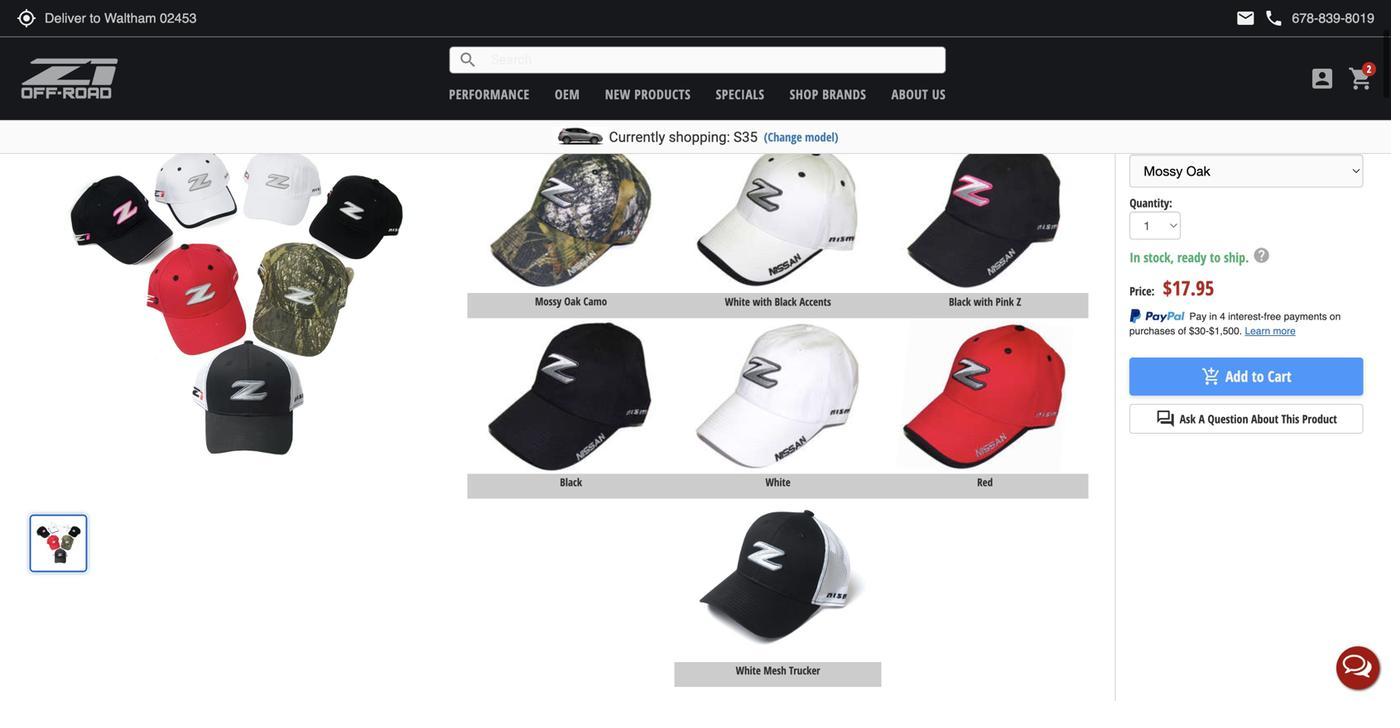 Task type: vqa. For each thing, say whether or not it's contained in the screenshot.
with in This Z1 Motorsports Embroidered "Z" Hat showcases the Nissan 370Z's "Z" emblem. These hats are one size fits all with velcro adjustment straps on the back.
yes



Task type: describe. For each thing, give the bounding box(es) containing it.
unsure
[[1130, 116, 1163, 128]]

back.
[[591, 66, 617, 79]]

currently shopping: s35 (change model)
[[609, 129, 839, 145]]

hat inside this z1 motorsports embroidered "z" hat showcases the nissan 370z's "z" emblem. these hats are one size fits all with velcro adjustment straps on the back.
[[652, 49, 669, 62]]

phone link
[[1264, 8, 1375, 28]]

performance
[[449, 85, 530, 103]]

0 vertical spatial about
[[892, 85, 929, 103]]

straps
[[524, 66, 554, 79]]

white for white mesh trucker
[[736, 663, 761, 678]]

please review the product description if you are unsure about any of the options below.
[[1130, 100, 1358, 128]]

ship.
[[1225, 249, 1250, 266]]

nissan
[[747, 49, 779, 62]]

review
[[1165, 100, 1196, 113]]

question_answer
[[1156, 409, 1176, 429]]

below
[[659, 96, 691, 113]]

phone
[[1264, 8, 1284, 28]]

product
[[1217, 100, 1255, 113]]

embroidered
[[568, 49, 630, 62]]

white mesh trucker
[[736, 663, 821, 678]]

my_location
[[17, 8, 36, 28]]

search
[[458, 50, 478, 70]]

mail
[[1236, 8, 1256, 28]]

shop
[[790, 85, 819, 103]]

mail link
[[1236, 8, 1256, 28]]

this inside question_answer ask a question about this product
[[1282, 411, 1300, 427]]

370z's
[[782, 49, 815, 62]]

1 horizontal spatial black
[[775, 294, 797, 309]]

adjustment
[[468, 66, 521, 79]]

(change
[[764, 129, 802, 145]]

these
[[882, 49, 911, 62]]

on
[[557, 66, 569, 79]]

one
[[955, 49, 973, 62]]

stock,
[[1144, 249, 1175, 266]]

motorsports
[[506, 49, 565, 62]]

account_box link
[[1306, 65, 1340, 92]]

size
[[976, 49, 995, 62]]

2 "z" from the left
[[818, 49, 834, 62]]

z1
[[491, 49, 503, 62]]

shopping:
[[669, 129, 730, 145]]

shop brands
[[790, 85, 867, 103]]

accents
[[800, 294, 831, 309]]

(change model) link
[[764, 129, 839, 145]]

description
[[1258, 100, 1311, 113]]

currently
[[609, 129, 666, 145]]

camo
[[584, 294, 607, 309]]

$17.95
[[1163, 274, 1215, 301]]

below.
[[1286, 116, 1317, 128]]

Search search field
[[478, 47, 945, 73]]

performance link
[[449, 85, 530, 103]]

question_answer ask a question about this product
[[1156, 409, 1338, 429]]

shopping_cart
[[1349, 65, 1375, 92]]

style
[[540, 96, 565, 113]]

about inside question_answer ask a question about this product
[[1252, 411, 1279, 427]]

mesh
[[764, 663, 787, 678]]

a
[[1199, 411, 1205, 427]]

all
[[1015, 49, 1026, 62]]

add
[[1226, 367, 1249, 387]]

about
[[1166, 116, 1193, 128]]

add_shopping_cart add to cart
[[1202, 367, 1292, 387]]

new
[[605, 85, 631, 103]]

white with black accents
[[725, 294, 831, 309]]

the right of
[[1229, 116, 1244, 128]]

black for black
[[560, 475, 582, 490]]

mossy oak camo
[[535, 294, 607, 309]]

products
[[635, 85, 691, 103]]

the right from
[[597, 96, 614, 113]]

trucker
[[789, 663, 821, 678]]

any
[[1196, 116, 1214, 128]]

product
[[1303, 411, 1338, 427]]

color for hat
[[1149, 138, 1172, 154]]

pink
[[996, 294, 1014, 309]]

cart
[[1268, 367, 1292, 387]]

fits
[[998, 49, 1012, 62]]

model)
[[805, 129, 839, 145]]

specials link
[[716, 85, 765, 103]]

you
[[1323, 100, 1341, 113]]

help
[[1253, 246, 1271, 265]]

/ for style
[[531, 96, 537, 113]]

s35
[[734, 129, 758, 145]]

the left the nissan
[[729, 49, 744, 62]]

this z1 motorsports embroidered "z" hat showcases the nissan 370z's "z" emblem. these hats are one size fits all with velcro adjustment straps on the back.
[[468, 49, 1081, 79]]

color for select
[[501, 96, 528, 113]]

with inside this z1 motorsports embroidered "z" hat showcases the nissan 370z's "z" emblem. these hats are one size fits all with velcro adjustment straps on the back.
[[1029, 49, 1049, 62]]

us
[[932, 85, 946, 103]]

oem
[[555, 85, 580, 103]]

red
[[978, 475, 993, 490]]



Task type: locate. For each thing, give the bounding box(es) containing it.
0 vertical spatial /
[[531, 96, 537, 113]]

white
[[725, 294, 750, 309], [766, 475, 791, 490], [736, 663, 761, 678]]

shop brands link
[[790, 85, 867, 103]]

0 horizontal spatial with
[[753, 294, 772, 309]]

/ left style:
[[1175, 138, 1180, 154]]

the up any
[[1199, 100, 1214, 113]]

1 horizontal spatial with
[[974, 294, 993, 309]]

new products link
[[605, 85, 691, 103]]

0 vertical spatial color
[[501, 96, 528, 113]]

select
[[468, 96, 498, 113]]

white for white
[[766, 475, 791, 490]]

0 horizontal spatial this
[[468, 49, 488, 62]]

0 horizontal spatial hat
[[652, 49, 669, 62]]

color right select
[[501, 96, 528, 113]]

2 horizontal spatial with
[[1029, 49, 1049, 62]]

about
[[892, 85, 929, 103], [1252, 411, 1279, 427]]

this left product
[[1282, 411, 1300, 427]]

from
[[568, 96, 593, 113]]

with for black with pink z
[[974, 294, 993, 309]]

"z" up new products link
[[633, 49, 649, 62]]

1 vertical spatial this
[[1282, 411, 1300, 427]]

1 horizontal spatial to
[[1252, 367, 1265, 387]]

account_box
[[1310, 65, 1336, 92]]

this left the z1
[[468, 49, 488, 62]]

are
[[937, 49, 952, 62], [1344, 100, 1358, 113]]

1 horizontal spatial color
[[1149, 138, 1172, 154]]

1 vertical spatial hat
[[1130, 138, 1146, 154]]

1 vertical spatial options
[[1247, 116, 1283, 128]]

question
[[1208, 411, 1249, 427]]

brands
[[823, 85, 867, 103]]

1 vertical spatial /
[[1175, 138, 1180, 154]]

0 horizontal spatial "z"
[[633, 49, 649, 62]]

with
[[1029, 49, 1049, 62], [753, 294, 772, 309], [974, 294, 993, 309]]

in
[[1130, 249, 1141, 266]]

white for white with black accents
[[725, 294, 750, 309]]

0 horizontal spatial options
[[617, 96, 656, 113]]

hat down unsure
[[1130, 138, 1146, 154]]

mail phone
[[1236, 8, 1284, 28]]

are inside please review the product description if you are unsure about any of the options below.
[[1344, 100, 1358, 113]]

1 vertical spatial about
[[1252, 411, 1279, 427]]

0 vertical spatial are
[[937, 49, 952, 62]]

about us link
[[892, 85, 946, 103]]

options down description
[[1247, 116, 1283, 128]]

emblem.
[[837, 49, 879, 62]]

about left us
[[892, 85, 929, 103]]

new products
[[605, 85, 691, 103]]

to left ship. on the top of page
[[1210, 249, 1221, 266]]

this
[[468, 49, 488, 62], [1282, 411, 1300, 427]]

0 vertical spatial options
[[617, 96, 656, 113]]

"z"
[[633, 49, 649, 62], [818, 49, 834, 62]]

black for black with pink z
[[949, 294, 971, 309]]

0 horizontal spatial are
[[937, 49, 952, 62]]

1 vertical spatial white
[[766, 475, 791, 490]]

0 horizontal spatial color
[[501, 96, 528, 113]]

add_shopping_cart
[[1202, 367, 1222, 387]]

ready
[[1178, 249, 1207, 266]]

options up currently
[[617, 96, 656, 113]]

showcases
[[672, 49, 726, 62]]

0 horizontal spatial about
[[892, 85, 929, 103]]

oem link
[[555, 85, 580, 103]]

/
[[531, 96, 537, 113], [1175, 138, 1180, 154]]

0 vertical spatial hat
[[652, 49, 669, 62]]

1 vertical spatial are
[[1344, 100, 1358, 113]]

if
[[1314, 100, 1320, 113]]

of
[[1216, 116, 1226, 128]]

shopping_cart link
[[1344, 65, 1375, 92]]

1 vertical spatial to
[[1252, 367, 1265, 387]]

hats
[[914, 49, 935, 62]]

z
[[1017, 294, 1022, 309]]

ask
[[1180, 411, 1196, 427]]

/ left style
[[531, 96, 537, 113]]

options
[[617, 96, 656, 113], [1247, 116, 1283, 128]]

1 horizontal spatial /
[[1175, 138, 1180, 154]]

are right the you
[[1344, 100, 1358, 113]]

1 horizontal spatial options
[[1247, 116, 1283, 128]]

to inside in stock, ready to ship. help
[[1210, 249, 1221, 266]]

to right add
[[1252, 367, 1265, 387]]

are left 'one'
[[937, 49, 952, 62]]

color down unsure
[[1149, 138, 1172, 154]]

select color / style from the options below
[[468, 96, 691, 113]]

about right question
[[1252, 411, 1279, 427]]

1 horizontal spatial this
[[1282, 411, 1300, 427]]

1 "z" from the left
[[633, 49, 649, 62]]

0 horizontal spatial /
[[531, 96, 537, 113]]

quantity:
[[1130, 195, 1173, 211]]

0 vertical spatial this
[[468, 49, 488, 62]]

1 horizontal spatial "z"
[[818, 49, 834, 62]]

1 horizontal spatial about
[[1252, 411, 1279, 427]]

please
[[1130, 100, 1162, 113]]

with left pink in the top of the page
[[974, 294, 993, 309]]

style:
[[1183, 138, 1208, 154]]

z1 motorsports logo image
[[21, 58, 119, 99]]

0 vertical spatial white
[[725, 294, 750, 309]]

0 horizontal spatial black
[[560, 475, 582, 490]]

0 vertical spatial to
[[1210, 249, 1221, 266]]

0 horizontal spatial to
[[1210, 249, 1221, 266]]

hat left showcases on the top
[[652, 49, 669, 62]]

are inside this z1 motorsports embroidered "z" hat showcases the nissan 370z's "z" emblem. these hats are one size fits all with velcro adjustment straps on the back.
[[937, 49, 952, 62]]

with left the "accents"
[[753, 294, 772, 309]]

2 vertical spatial white
[[736, 663, 761, 678]]

black with pink z
[[949, 294, 1022, 309]]

options inside please review the product description if you are unsure about any of the options below.
[[1247, 116, 1283, 128]]

1 horizontal spatial are
[[1344, 100, 1358, 113]]

hat
[[652, 49, 669, 62], [1130, 138, 1146, 154]]

with right all
[[1029, 49, 1049, 62]]

black
[[775, 294, 797, 309], [949, 294, 971, 309], [560, 475, 582, 490]]

/ for style:
[[1175, 138, 1180, 154]]

mossy
[[535, 294, 562, 309]]

1 vertical spatial color
[[1149, 138, 1172, 154]]

in stock, ready to ship. help
[[1130, 246, 1271, 266]]

the right on
[[572, 66, 588, 79]]

velcro
[[1052, 49, 1081, 62]]

with for white with black accents
[[753, 294, 772, 309]]

this inside this z1 motorsports embroidered "z" hat showcases the nissan 370z's "z" emblem. these hats are one size fits all with velcro adjustment straps on the back.
[[468, 49, 488, 62]]

price:
[[1130, 283, 1155, 299]]

specials
[[716, 85, 765, 103]]

to
[[1210, 249, 1221, 266], [1252, 367, 1265, 387]]

1 horizontal spatial hat
[[1130, 138, 1146, 154]]

"z" right 370z's
[[818, 49, 834, 62]]

hat color / style:
[[1130, 138, 1208, 154]]

oak
[[564, 294, 581, 309]]

2 horizontal spatial black
[[949, 294, 971, 309]]



